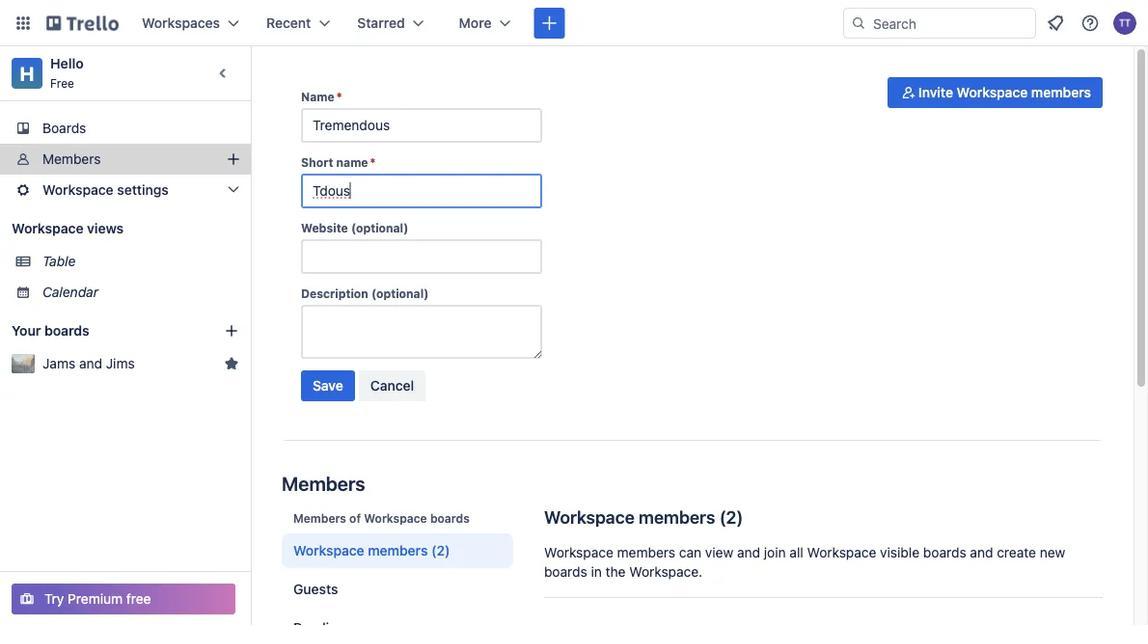 Task type: describe. For each thing, give the bounding box(es) containing it.
members inside workspace members can view and join all workspace visible boards and create new boards in the workspace.
[[618, 545, 676, 561]]

workspace inside button
[[957, 84, 1029, 100]]

members inside button
[[1032, 84, 1092, 100]]

your boards
[[12, 323, 89, 339]]

starred icon image
[[224, 356, 239, 372]]

organizationdetailform element
[[301, 89, 543, 409]]

more button
[[448, 8, 523, 39]]

guests
[[294, 582, 338, 598]]

visible
[[881, 545, 920, 561]]

description
[[301, 287, 369, 300]]

create board or workspace image
[[540, 14, 560, 33]]

cancel
[[371, 378, 414, 394]]

workspace.
[[630, 564, 703, 580]]

1 horizontal spatial and
[[738, 545, 761, 561]]

search image
[[852, 15, 867, 31]]

jims
[[106, 356, 135, 372]]

new
[[1041, 545, 1066, 561]]

h link
[[12, 58, 42, 89]]

free
[[126, 591, 151, 607]]

try
[[44, 591, 64, 607]]

try premium free
[[44, 591, 151, 607]]

join
[[765, 545, 787, 561]]

Search field
[[867, 9, 1036, 38]]

starred button
[[346, 8, 436, 39]]

boards link
[[0, 113, 251, 144]]

guests link
[[282, 573, 514, 607]]

of
[[350, 512, 361, 525]]

workspace settings
[[42, 182, 169, 198]]

table
[[42, 253, 76, 269]]

more
[[459, 15, 492, 31]]

name
[[301, 90, 335, 103]]

jams and jims
[[42, 356, 135, 372]]

(optional) for website (optional)
[[351, 221, 409, 235]]

sm image
[[900, 83, 919, 102]]

the
[[606, 564, 626, 580]]

view
[[706, 545, 734, 561]]

short
[[301, 155, 334, 169]]

hello link
[[50, 56, 84, 71]]

(2)
[[432, 543, 450, 559]]

table link
[[42, 252, 239, 271]]

members inside members link
[[42, 151, 101, 167]]

open information menu image
[[1081, 14, 1101, 33]]

0 horizontal spatial *
[[337, 90, 342, 103]]

1 vertical spatial *
[[370, 155, 376, 169]]

0 notifications image
[[1045, 12, 1068, 35]]

calendar link
[[42, 283, 239, 302]]

members up can
[[639, 507, 716, 528]]

2 vertical spatial members
[[294, 512, 347, 525]]

invite
[[919, 84, 954, 100]]

boards left "in" on the right of the page
[[545, 564, 588, 580]]

2 horizontal spatial and
[[971, 545, 994, 561]]

boards up jams
[[44, 323, 89, 339]]

workspace inside popup button
[[42, 182, 114, 198]]

views
[[87, 221, 124, 237]]

in
[[591, 564, 602, 580]]

can
[[680, 545, 702, 561]]

workspace views
[[12, 221, 124, 237]]



Task type: vqa. For each thing, say whether or not it's contained in the screenshot.
Save button
yes



Task type: locate. For each thing, give the bounding box(es) containing it.
save
[[313, 378, 344, 394]]

)
[[737, 507, 744, 528]]

calendar
[[42, 284, 98, 300]]

primary element
[[0, 0, 1149, 46]]

0 vertical spatial *
[[337, 90, 342, 103]]

your boards with 1 items element
[[12, 320, 195, 343]]

back to home image
[[46, 8, 119, 39]]

cancel button
[[359, 371, 426, 402]]

boards right the visible
[[924, 545, 967, 561]]

save button
[[301, 371, 355, 402]]

( 2 )
[[720, 507, 744, 528]]

workspace navigation collapse icon image
[[210, 60, 238, 87]]

workspaces button
[[130, 8, 251, 39]]

1 vertical spatial workspace members
[[294, 543, 428, 559]]

* right name on the left top of page
[[337, 90, 342, 103]]

members down members of workspace boards
[[368, 543, 428, 559]]

(
[[720, 507, 727, 528]]

starred
[[358, 15, 405, 31]]

short name *
[[301, 155, 376, 169]]

hello free
[[50, 56, 84, 90]]

0 vertical spatial workspace members
[[545, 507, 716, 528]]

0 horizontal spatial and
[[79, 356, 102, 372]]

workspace
[[957, 84, 1029, 100], [42, 182, 114, 198], [12, 221, 84, 237], [545, 507, 635, 528], [364, 512, 427, 525], [294, 543, 365, 559], [545, 545, 614, 561], [808, 545, 877, 561]]

0 vertical spatial members
[[42, 151, 101, 167]]

website
[[301, 221, 348, 235]]

boards up (2)
[[431, 512, 470, 525]]

and left jims
[[79, 356, 102, 372]]

premium
[[68, 591, 123, 607]]

terry turtle (terryturtle) image
[[1114, 12, 1137, 35]]

members down boards
[[42, 151, 101, 167]]

members up "workspace."
[[618, 545, 676, 561]]

jams
[[42, 356, 75, 372]]

and left join
[[738, 545, 761, 561]]

workspace members can view and join all workspace visible boards and create new boards in the workspace.
[[545, 545, 1066, 580]]

hello
[[50, 56, 84, 71]]

(optional) right website
[[351, 221, 409, 235]]

0 vertical spatial (optional)
[[351, 221, 409, 235]]

create
[[998, 545, 1037, 561]]

None text field
[[301, 108, 543, 143], [301, 305, 543, 359], [301, 108, 543, 143], [301, 305, 543, 359]]

members of workspace boards
[[294, 512, 470, 525]]

description (optional)
[[301, 287, 429, 300]]

invite workspace members
[[919, 84, 1092, 100]]

your
[[12, 323, 41, 339]]

*
[[337, 90, 342, 103], [370, 155, 376, 169]]

free
[[50, 76, 74, 90]]

and
[[79, 356, 102, 372], [738, 545, 761, 561], [971, 545, 994, 561]]

1 horizontal spatial workspace members
[[545, 507, 716, 528]]

name
[[337, 155, 368, 169]]

recent button
[[255, 8, 342, 39]]

h
[[20, 62, 34, 84]]

boards
[[44, 323, 89, 339], [431, 512, 470, 525], [924, 545, 967, 561], [545, 564, 588, 580]]

workspace members down of
[[294, 543, 428, 559]]

add board image
[[224, 323, 239, 339]]

2
[[727, 507, 737, 528]]

workspace members up the
[[545, 507, 716, 528]]

boards
[[42, 120, 86, 136]]

members link
[[0, 144, 251, 175]]

try premium free button
[[12, 584, 236, 615]]

website (optional)
[[301, 221, 409, 235]]

members left of
[[294, 512, 347, 525]]

members up of
[[282, 472, 366, 495]]

all
[[790, 545, 804, 561]]

(optional) for description (optional)
[[372, 287, 429, 300]]

members
[[1032, 84, 1092, 100], [639, 507, 716, 528], [368, 543, 428, 559], [618, 545, 676, 561]]

workspaces
[[142, 15, 220, 31]]

(optional) right the description
[[372, 287, 429, 300]]

invite workspace members button
[[888, 77, 1104, 108]]

workspace settings button
[[0, 175, 251, 206]]

members
[[42, 151, 101, 167], [282, 472, 366, 495], [294, 512, 347, 525]]

None text field
[[301, 174, 543, 209], [301, 239, 543, 274], [301, 174, 543, 209], [301, 239, 543, 274]]

workspace members
[[545, 507, 716, 528], [294, 543, 428, 559]]

settings
[[117, 182, 169, 198]]

and left create
[[971, 545, 994, 561]]

* right 'name'
[[370, 155, 376, 169]]

recent
[[267, 15, 311, 31]]

1 horizontal spatial *
[[370, 155, 376, 169]]

jams and jims link
[[42, 354, 216, 374]]

0 horizontal spatial workspace members
[[294, 543, 428, 559]]

name *
[[301, 90, 342, 103]]

1 vertical spatial (optional)
[[372, 287, 429, 300]]

1 vertical spatial members
[[282, 472, 366, 495]]

(optional)
[[351, 221, 409, 235], [372, 287, 429, 300]]

members down 0 notifications image
[[1032, 84, 1092, 100]]



